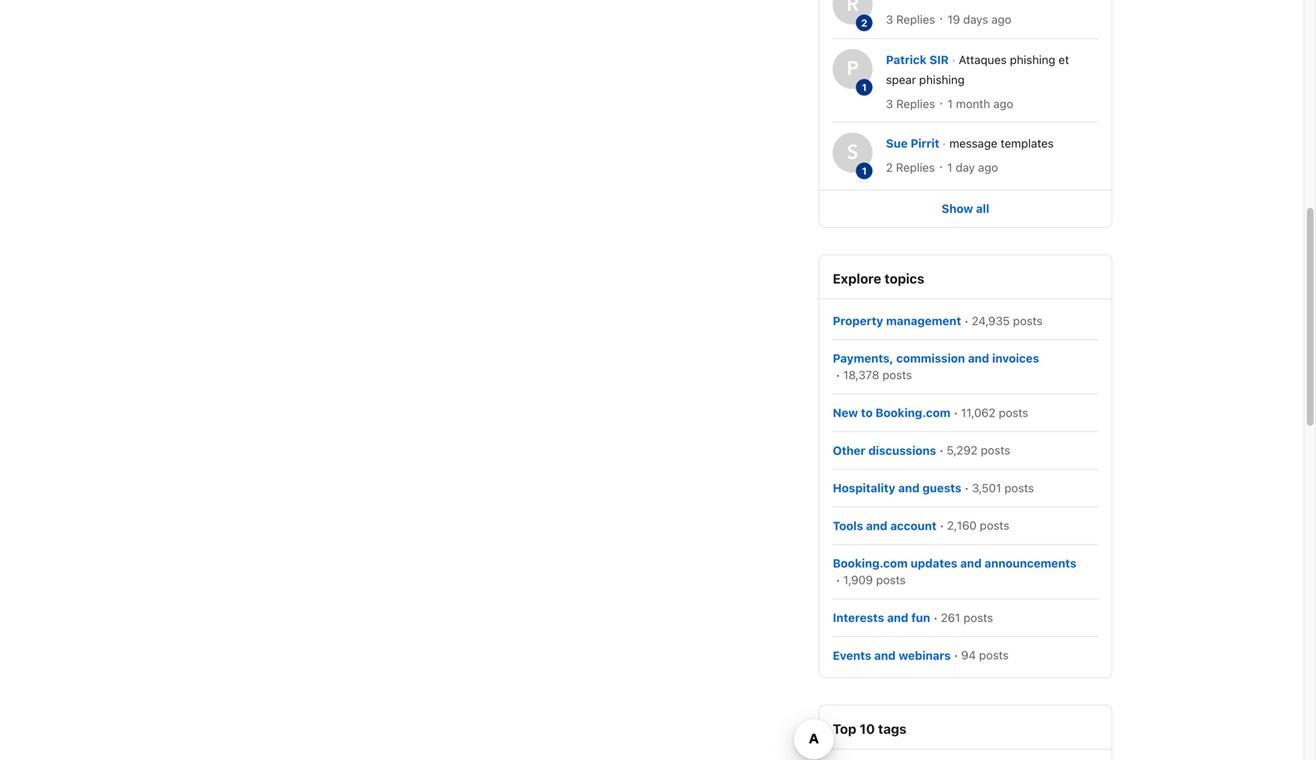 Task type: vqa. For each thing, say whether or not it's contained in the screenshot.
'Eric'
no



Task type: locate. For each thing, give the bounding box(es) containing it.
3 up patrick
[[887, 12, 894, 26]]

ago for p
[[994, 97, 1014, 111]]

3 replies
[[887, 12, 936, 26], [887, 97, 936, 111]]

1 left day in the top right of the page
[[948, 161, 953, 174]]

replies
[[897, 12, 936, 26], [897, 97, 936, 111], [897, 161, 936, 174]]

explore topics
[[833, 271, 925, 286]]

posts for 5,292 posts
[[981, 444, 1011, 457]]

replies left 19
[[897, 12, 936, 26]]

1 for p
[[948, 97, 953, 111]]

0 vertical spatial 3 replies
[[887, 12, 936, 26]]

new to booking.com link
[[833, 406, 951, 420]]

posts inside booking.com updates and announcements 1,909 posts
[[877, 573, 906, 587]]

posts
[[1014, 314, 1043, 328], [883, 368, 913, 382], [999, 406, 1029, 420], [981, 444, 1011, 457], [1005, 481, 1035, 495], [980, 519, 1010, 533], [877, 573, 906, 587], [964, 611, 994, 625], [980, 649, 1009, 662]]

1 vertical spatial 3
[[887, 97, 894, 111]]

tools and account link
[[833, 519, 937, 533]]

events
[[833, 649, 872, 662]]

posts right 18,378
[[883, 368, 913, 382]]

0 vertical spatial phishing
[[1011, 53, 1056, 67]]

payments, commission and invoices link
[[833, 352, 1040, 365]]

19
[[948, 12, 961, 26]]

1 vertical spatial ago
[[994, 97, 1014, 111]]

2 vertical spatial replies
[[897, 161, 936, 174]]

posts right 5,292
[[981, 444, 1011, 457]]

posts right 1,909
[[877, 573, 906, 587]]

interests
[[833, 611, 885, 625]]

2 replies
[[887, 161, 936, 174]]

guests
[[923, 481, 962, 495]]

show all
[[942, 202, 990, 216]]

3 replies for 19 days ago
[[887, 12, 936, 26]]

and right "events"
[[875, 649, 896, 662]]

0 vertical spatial 1
[[948, 97, 953, 111]]

3 down spear
[[887, 97, 894, 111]]

1 3 from the top
[[887, 12, 894, 26]]

and for guests
[[899, 481, 920, 495]]

new
[[833, 406, 859, 420]]

events and webinars
[[833, 649, 951, 662]]

discussions
[[869, 444, 937, 457]]

property management link
[[833, 314, 962, 328]]

booking.com
[[876, 406, 951, 420], [833, 557, 908, 570]]

templates
[[1001, 136, 1054, 150]]

posts right "94"
[[980, 649, 1009, 662]]

posts right 24,935
[[1014, 314, 1043, 328]]

topics
[[885, 271, 925, 286]]

posts right 2,160 on the right bottom of page
[[980, 519, 1010, 533]]

booking.com up 1,909
[[833, 557, 908, 570]]

0 vertical spatial 3
[[887, 12, 894, 26]]

payments, commission and invoices 18,378 posts
[[833, 352, 1040, 382]]

11,062
[[962, 406, 996, 420]]

phishing
[[1011, 53, 1056, 67], [920, 73, 965, 86]]

1 1 from the top
[[948, 97, 953, 111]]

ago right days
[[992, 12, 1012, 26]]

3,501 posts
[[973, 481, 1035, 495]]

1 vertical spatial booking.com
[[833, 557, 908, 570]]

and right tools
[[867, 519, 888, 533]]

posts for 3,501 posts
[[1005, 481, 1035, 495]]

3 for 1 month ago
[[887, 97, 894, 111]]

ago for s
[[979, 161, 999, 174]]

94 posts
[[962, 649, 1009, 662]]

3 for 19 days ago
[[887, 12, 894, 26]]

2 3 from the top
[[887, 97, 894, 111]]

top
[[833, 721, 857, 737]]

booking.com up the discussions
[[876, 406, 951, 420]]

posts for 261 posts
[[964, 611, 994, 625]]

hospitality and guests
[[833, 481, 962, 495]]

1 vertical spatial 3 replies
[[887, 97, 936, 111]]

and left invoices at the right top of the page
[[969, 352, 990, 365]]

and
[[969, 352, 990, 365], [899, 481, 920, 495], [867, 519, 888, 533], [961, 557, 982, 570], [888, 611, 909, 625], [875, 649, 896, 662]]

19 days ago
[[948, 12, 1012, 26]]

and for fun
[[888, 611, 909, 625]]

top 10 tags
[[833, 721, 907, 737]]

2,160 posts
[[948, 519, 1010, 533]]

0 vertical spatial replies
[[897, 12, 936, 26]]

posts right 11,062
[[999, 406, 1029, 420]]

replies for p
[[897, 97, 936, 111]]

property management
[[833, 314, 962, 328]]

1 3 replies from the top
[[887, 12, 936, 26]]

posts for 11,062 posts
[[999, 406, 1029, 420]]

phishing left 'et'
[[1011, 53, 1056, 67]]

ago
[[992, 12, 1012, 26], [994, 97, 1014, 111], [979, 161, 999, 174]]

2,160
[[948, 519, 977, 533]]

2 vertical spatial ago
[[979, 161, 999, 174]]

2 3 replies from the top
[[887, 97, 936, 111]]

patrick  sir link
[[887, 53, 949, 67]]

3
[[887, 12, 894, 26], [887, 97, 894, 111]]

ago right month
[[994, 97, 1014, 111]]

replies down spear
[[897, 97, 936, 111]]

booking.com inside booking.com updates and announcements 1,909 posts
[[833, 557, 908, 570]]

and for account
[[867, 519, 888, 533]]

management
[[887, 314, 962, 328]]

days
[[964, 12, 989, 26]]

1
[[948, 97, 953, 111], [948, 161, 953, 174]]

posts right 261 at the bottom right of the page
[[964, 611, 994, 625]]

show
[[942, 202, 974, 216]]

3,501
[[973, 481, 1002, 495]]

replies down "sue pirrit"
[[897, 161, 936, 174]]

tools
[[833, 519, 864, 533]]

message templates link
[[950, 136, 1054, 150]]

posts for 2,160 posts
[[980, 519, 1010, 533]]

booking.com updates and announcements 1,909 posts
[[833, 557, 1077, 587]]

other discussions link
[[833, 444, 937, 457]]

payments,
[[833, 352, 894, 365]]

other discussions
[[833, 444, 937, 457]]

posts right 3,501
[[1005, 481, 1035, 495]]

1 vertical spatial replies
[[897, 97, 936, 111]]

3 replies up patrick
[[887, 12, 936, 26]]

and right the updates
[[961, 557, 982, 570]]

11,062 posts
[[962, 406, 1029, 420]]

5,292
[[947, 444, 978, 457]]

phishing down sir
[[920, 73, 965, 86]]

patrick  sir
[[887, 53, 949, 67]]

and left fun
[[888, 611, 909, 625]]

1 vertical spatial 1
[[948, 161, 953, 174]]

2 1 from the top
[[948, 161, 953, 174]]

posts for 94 posts
[[980, 649, 1009, 662]]

ago right day in the top right of the page
[[979, 161, 999, 174]]

1 vertical spatial phishing
[[920, 73, 965, 86]]

show all link
[[833, 201, 1099, 217]]

1 left month
[[948, 97, 953, 111]]

10
[[860, 721, 876, 737]]

s
[[848, 139, 859, 166]]

3 replies down spear
[[887, 97, 936, 111]]

and left "guests"
[[899, 481, 920, 495]]



Task type: describe. For each thing, give the bounding box(es) containing it.
commission
[[897, 352, 966, 365]]

interests and fun
[[833, 611, 931, 625]]

updates
[[911, 557, 958, 570]]

webinars
[[899, 649, 951, 662]]

fun
[[912, 611, 931, 625]]

et
[[1059, 53, 1070, 67]]

1 for s
[[948, 161, 953, 174]]

hospitality
[[833, 481, 896, 495]]

posts inside "payments, commission and invoices 18,378 posts"
[[883, 368, 913, 382]]

booking.com updates and announcements link
[[833, 557, 1077, 570]]

to
[[862, 406, 873, 420]]

property
[[833, 314, 884, 328]]

24,935
[[972, 314, 1011, 328]]

tags
[[879, 721, 907, 737]]

explore
[[833, 271, 882, 286]]

5,292 posts
[[947, 444, 1011, 457]]

1 day ago
[[948, 161, 999, 174]]

tools and account
[[833, 519, 937, 533]]

invoices
[[993, 352, 1040, 365]]

attaques phishing et spear phishing link
[[887, 53, 1070, 86]]

0 vertical spatial booking.com
[[876, 406, 951, 420]]

patrick
[[887, 53, 927, 67]]

pirrit
[[911, 136, 940, 150]]

message templates
[[950, 136, 1054, 150]]

day
[[956, 161, 976, 174]]

attaques
[[959, 53, 1007, 67]]

2
[[887, 161, 893, 174]]

posts for 24,935 posts
[[1014, 314, 1043, 328]]

sue pirrit
[[887, 136, 940, 150]]

message
[[950, 136, 998, 150]]

month
[[957, 97, 991, 111]]

all
[[977, 202, 990, 216]]

sue pirrit link
[[887, 136, 940, 150]]

spear
[[887, 73, 917, 86]]

sue
[[887, 136, 908, 150]]

24,935 posts
[[972, 314, 1043, 328]]

p
[[847, 55, 859, 83]]

and for webinars
[[875, 649, 896, 662]]

and inside "payments, commission and invoices 18,378 posts"
[[969, 352, 990, 365]]

events and webinars link
[[833, 649, 951, 662]]

0 vertical spatial ago
[[992, 12, 1012, 26]]

1,909
[[844, 573, 874, 587]]

replies for s
[[897, 161, 936, 174]]

18,378
[[844, 368, 880, 382]]

attaques phishing et spear phishing
[[887, 53, 1070, 86]]

announcements
[[985, 557, 1077, 570]]

261 posts
[[942, 611, 994, 625]]

1 horizontal spatial phishing
[[1011, 53, 1056, 67]]

261
[[942, 611, 961, 625]]

and inside booking.com updates and announcements 1,909 posts
[[961, 557, 982, 570]]

sir
[[930, 53, 949, 67]]

0 horizontal spatial phishing
[[920, 73, 965, 86]]

3 replies for 1 month ago
[[887, 97, 936, 111]]

94
[[962, 649, 977, 662]]

1 month ago
[[948, 97, 1014, 111]]

account
[[891, 519, 937, 533]]

other
[[833, 444, 866, 457]]

new to booking.com
[[833, 406, 951, 420]]

interests and fun link
[[833, 611, 931, 625]]

hospitality and guests link
[[833, 481, 962, 495]]



